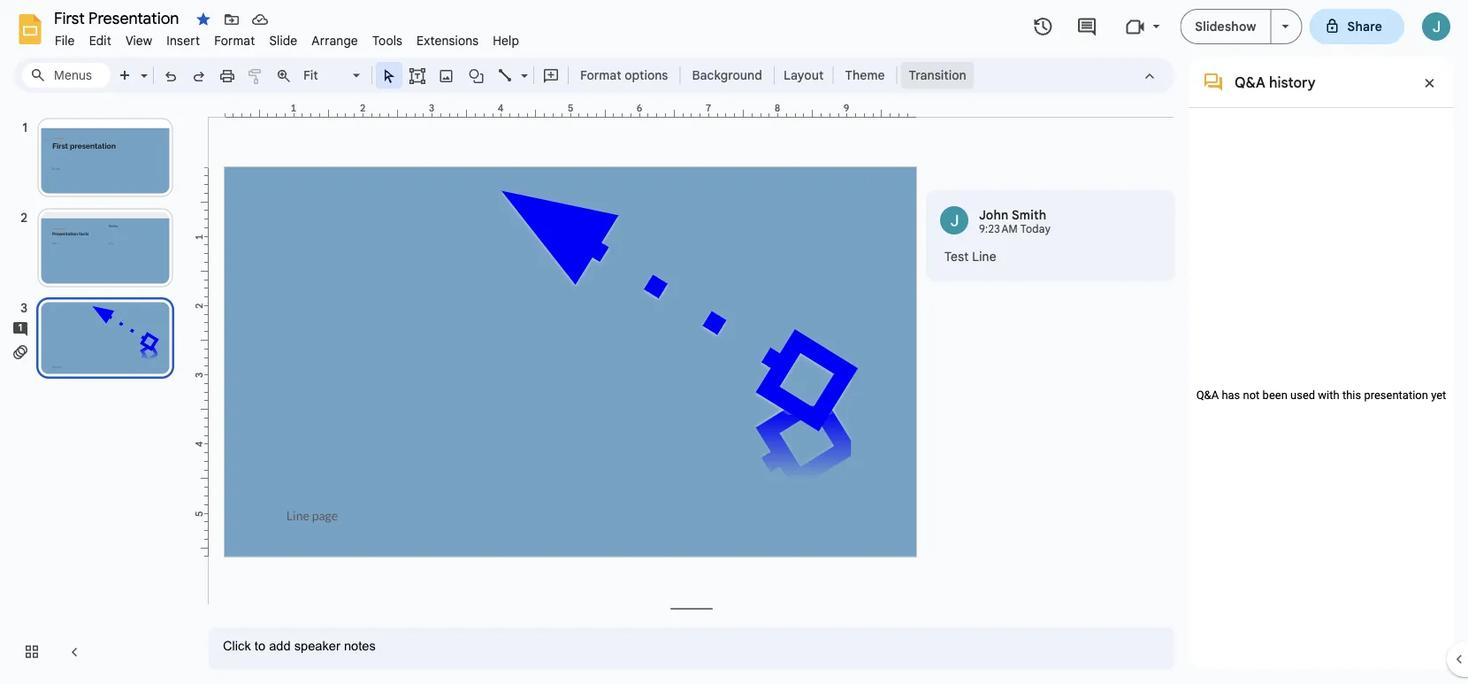 Task type: vqa. For each thing, say whether or not it's contained in the screenshot.
New! GIFs and stickers in Slides Easily insert GIFs and stickers into your presentations by going to Insert image > GIFs and stickers.
no



Task type: describe. For each thing, give the bounding box(es) containing it.
arrange menu item
[[305, 30, 365, 51]]

slide
[[269, 33, 298, 48]]

not
[[1244, 388, 1260, 402]]

Zoom field
[[298, 63, 368, 89]]

format for format options
[[581, 67, 622, 83]]

insert
[[167, 33, 200, 48]]

9:23 am
[[980, 223, 1018, 236]]

format options button
[[573, 62, 676, 88]]

format menu item
[[207, 30, 262, 51]]

test
[[945, 249, 969, 264]]

theme button
[[837, 62, 893, 88]]

menu bar banner
[[0, 0, 1469, 684]]

tools menu item
[[365, 30, 410, 51]]

share
[[1348, 19, 1383, 34]]

yet
[[1432, 388, 1447, 402]]

help
[[493, 33, 520, 48]]

transition
[[909, 67, 967, 83]]

start slideshow (⌘+enter) image
[[1283, 25, 1290, 28]]

layout
[[784, 67, 824, 83]]

extensions menu item
[[410, 30, 486, 51]]

edit
[[89, 33, 111, 48]]

share button
[[1310, 9, 1405, 44]]

main toolbar
[[110, 62, 976, 89]]

list inside q&a history application
[[927, 190, 1176, 281]]

Star checkbox
[[191, 7, 216, 32]]

test line
[[945, 249, 997, 264]]

q&a for q&a history
[[1235, 73, 1266, 91]]

been
[[1263, 388, 1288, 402]]

options
[[625, 67, 669, 83]]

shape image
[[467, 63, 487, 88]]

smith
[[1012, 207, 1047, 223]]

john
[[980, 207, 1009, 223]]



Task type: locate. For each thing, give the bounding box(es) containing it.
format
[[214, 33, 255, 48], [581, 67, 622, 83]]

Zoom text field
[[301, 63, 350, 88]]

more options... image
[[1140, 209, 1152, 231]]

john smith 9:23 am today
[[980, 207, 1051, 236]]

q&a
[[1235, 73, 1266, 91], [1197, 388, 1220, 402]]

transition button
[[901, 62, 975, 88]]

help menu item
[[486, 30, 527, 51]]

slideshow
[[1196, 19, 1257, 34]]

this
[[1343, 388, 1362, 402]]

1 vertical spatial format
[[581, 67, 622, 83]]

view
[[126, 33, 152, 48]]

q&a for q&a has not been used with this presentation yet
[[1197, 388, 1220, 402]]

q&a left history
[[1235, 73, 1266, 91]]

with
[[1319, 388, 1340, 402]]

list
[[927, 190, 1176, 281]]

0 vertical spatial format
[[214, 33, 255, 48]]

q&a history
[[1235, 73, 1316, 91]]

q&a has not been used with this presentation yet
[[1197, 388, 1447, 402]]

file menu item
[[48, 30, 82, 51]]

format down star option
[[214, 33, 255, 48]]

navigation
[[0, 100, 195, 684]]

q&a history application
[[0, 0, 1469, 684]]

presentation
[[1365, 388, 1429, 402]]

new slide with layout image
[[136, 64, 148, 70]]

0 vertical spatial q&a
[[1235, 73, 1266, 91]]

history
[[1270, 73, 1316, 91]]

background button
[[684, 62, 771, 88]]

list containing john smith
[[927, 190, 1176, 281]]

menu bar inside menu bar banner
[[48, 23, 527, 52]]

edit menu item
[[82, 30, 118, 51]]

has
[[1222, 388, 1241, 402]]

view menu item
[[118, 30, 160, 51]]

line
[[973, 249, 997, 264]]

menu bar
[[48, 23, 527, 52]]

format inside button
[[581, 67, 622, 83]]

0 horizontal spatial format
[[214, 33, 255, 48]]

menu bar containing file
[[48, 23, 527, 52]]

q&a history section
[[1189, 58, 1455, 670]]

insert image image
[[437, 63, 457, 88]]

1 vertical spatial q&a
[[1197, 388, 1220, 402]]

today
[[1021, 223, 1051, 236]]

q&a left has
[[1197, 388, 1220, 402]]

format inside 'menu item'
[[214, 33, 255, 48]]

Rename text field
[[48, 7, 189, 28]]

file
[[55, 33, 75, 48]]

tools
[[372, 33, 403, 48]]

extensions
[[417, 33, 479, 48]]

1 horizontal spatial format
[[581, 67, 622, 83]]

theme
[[845, 67, 885, 83]]

0 horizontal spatial q&a
[[1197, 388, 1220, 402]]

navigation inside q&a history application
[[0, 100, 195, 684]]

arrange
[[312, 33, 358, 48]]

background
[[692, 67, 763, 83]]

john smith image
[[941, 206, 969, 235]]

format left options
[[581, 67, 622, 83]]

slide menu item
[[262, 30, 305, 51]]

1 horizontal spatial q&a
[[1235, 73, 1266, 91]]

used
[[1291, 388, 1316, 402]]

format for format
[[214, 33, 255, 48]]

Menus field
[[22, 63, 111, 88]]

format options
[[581, 67, 669, 83]]

insert menu item
[[160, 30, 207, 51]]

layout button
[[779, 62, 830, 88]]

slideshow button
[[1181, 9, 1272, 44]]



